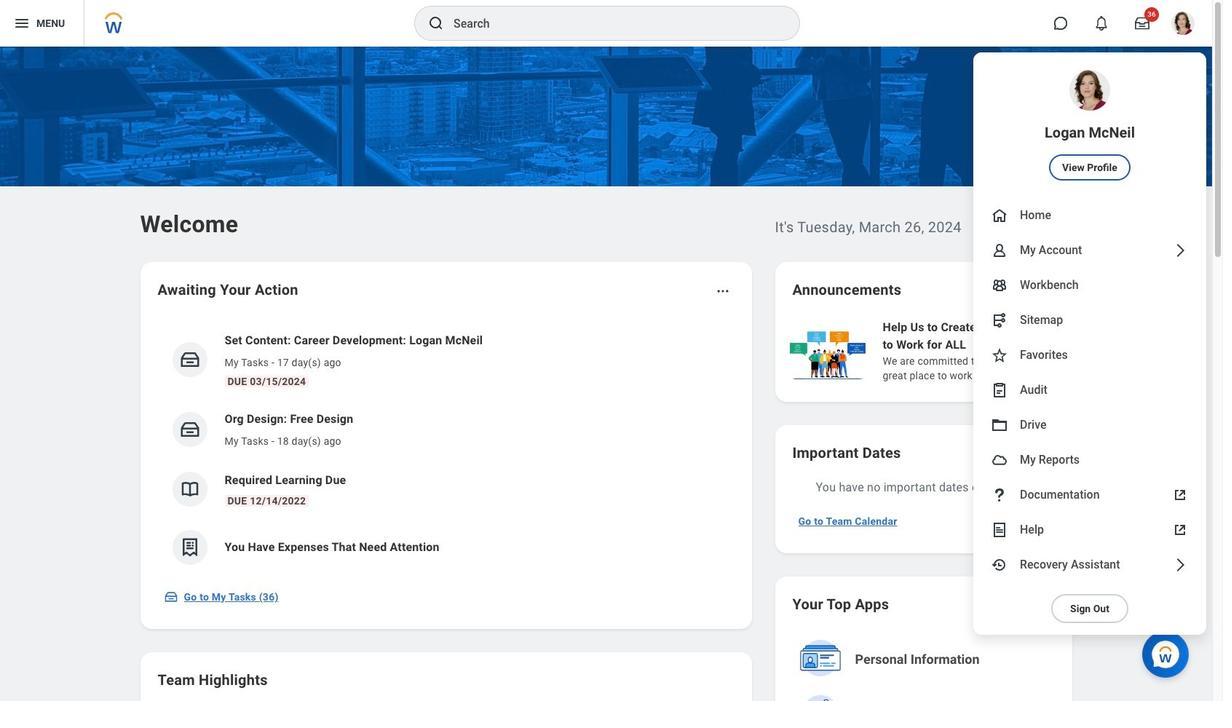 Task type: vqa. For each thing, say whether or not it's contained in the screenshot.
arrow left image
no



Task type: locate. For each thing, give the bounding box(es) containing it.
0 horizontal spatial list
[[158, 321, 735, 577]]

1 vertical spatial ext link image
[[1172, 522, 1190, 539]]

4 menu item from the top
[[974, 268, 1207, 303]]

5 menu item from the top
[[974, 303, 1207, 338]]

1 ext link image from the top
[[1172, 487, 1190, 504]]

inbox image
[[179, 349, 201, 371], [179, 419, 201, 441]]

1 inbox image from the top
[[179, 349, 201, 371]]

list
[[787, 318, 1224, 385], [158, 321, 735, 577]]

status
[[976, 284, 1000, 296]]

justify image
[[13, 15, 31, 32]]

folder open image
[[991, 417, 1009, 434]]

2 inbox image from the top
[[179, 419, 201, 441]]

contact card matrix manager image
[[991, 277, 1009, 294]]

ext link image for the document icon
[[1172, 522, 1190, 539]]

chevron right small image
[[1036, 283, 1051, 297]]

10 menu item from the top
[[974, 478, 1207, 513]]

9 menu item from the top
[[974, 443, 1207, 478]]

endpoints image
[[991, 312, 1009, 329]]

chevron left small image
[[1010, 283, 1025, 297]]

star image
[[991, 347, 1009, 364]]

3 menu item from the top
[[974, 233, 1207, 268]]

2 ext link image from the top
[[1172, 522, 1190, 539]]

6 menu item from the top
[[974, 338, 1207, 373]]

banner
[[0, 0, 1213, 635]]

1 menu item from the top
[[974, 52, 1207, 198]]

ext link image
[[1172, 487, 1190, 504], [1172, 522, 1190, 539]]

1 vertical spatial inbox image
[[179, 419, 201, 441]]

7 menu item from the top
[[974, 373, 1207, 408]]

0 vertical spatial ext link image
[[1172, 487, 1190, 504]]

main content
[[0, 47, 1224, 701]]

notifications large image
[[1095, 16, 1109, 31]]

inbox large image
[[1136, 16, 1150, 31]]

0 vertical spatial inbox image
[[179, 349, 201, 371]]

menu
[[974, 52, 1207, 635]]

menu item
[[974, 52, 1207, 198], [974, 198, 1207, 233], [974, 233, 1207, 268], [974, 268, 1207, 303], [974, 303, 1207, 338], [974, 338, 1207, 373], [974, 373, 1207, 408], [974, 408, 1207, 443], [974, 443, 1207, 478], [974, 478, 1207, 513], [974, 513, 1207, 548]]

home image
[[991, 207, 1009, 224]]



Task type: describe. For each thing, give the bounding box(es) containing it.
8 menu item from the top
[[974, 408, 1207, 443]]

paste image
[[991, 382, 1009, 399]]

11 menu item from the top
[[974, 513, 1207, 548]]

document image
[[991, 522, 1009, 539]]

inbox image
[[164, 590, 178, 605]]

book open image
[[179, 479, 201, 500]]

Search Workday  search field
[[454, 7, 770, 39]]

logan mcneil image
[[1172, 12, 1195, 35]]

related actions image
[[716, 284, 730, 299]]

avatar image
[[991, 452, 1009, 469]]

2 menu item from the top
[[974, 198, 1207, 233]]

dashboard expenses image
[[179, 537, 201, 559]]

1 horizontal spatial list
[[787, 318, 1224, 385]]

user image
[[991, 242, 1009, 259]]

question image
[[991, 487, 1009, 504]]

chevron right image
[[1172, 242, 1190, 259]]

search image
[[428, 15, 445, 32]]

ext link image for question icon
[[1172, 487, 1190, 504]]



